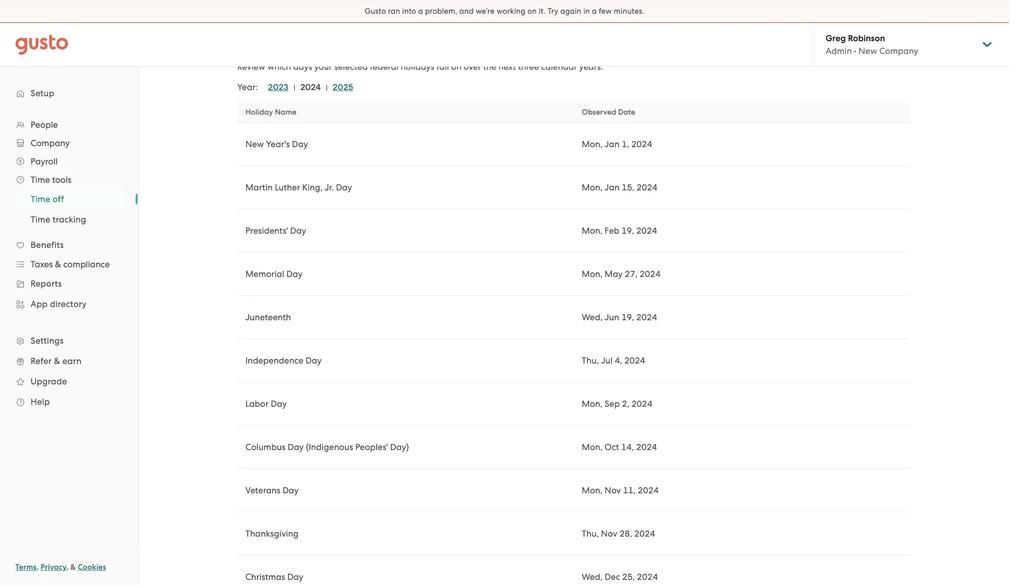 Task type: vqa. For each thing, say whether or not it's contained in the screenshot.
selected at top left
yes



Task type: describe. For each thing, give the bounding box(es) containing it.
day for columbus
[[288, 443, 304, 453]]

new year's day
[[245, 139, 308, 149]]

mon, for mon, may 27, 2024
[[582, 269, 603, 279]]

your
[[314, 62, 332, 72]]

review which days your selected federal holidays fall on over the next three calendar years.
[[237, 62, 603, 72]]

christmas
[[245, 573, 285, 583]]

day for labor
[[271, 399, 287, 409]]

and
[[460, 7, 474, 16]]

calendar
[[541, 62, 577, 72]]

mon, may 27, 2024
[[582, 269, 661, 279]]

time tools button
[[10, 171, 127, 189]]

again
[[560, 7, 582, 16]]

thu, for thu, jul 4, 2024
[[582, 356, 599, 366]]

2024 for wed, jun 19, 2024
[[636, 313, 657, 323]]

company inside company 'dropdown button'
[[31, 138, 70, 148]]

benefits link
[[10, 236, 127, 254]]

juneteenth
[[245, 313, 291, 323]]

years.
[[579, 62, 603, 72]]

earn
[[62, 356, 82, 367]]

greg robinson admin • new company
[[826, 33, 919, 56]]

holidays
[[401, 62, 434, 72]]

2024 for mon, nov 11, 2024
[[638, 486, 659, 496]]

mon, jan 15, 2024
[[582, 183, 658, 193]]

payroll button
[[10, 152, 127, 171]]

presidents' day
[[245, 226, 306, 236]]

list containing time off
[[0, 189, 138, 230]]

day right jr.
[[336, 183, 352, 193]]

into
[[402, 7, 416, 16]]

feb
[[605, 226, 620, 236]]

2024 for thu, nov 28, 2024
[[634, 529, 655, 539]]

2025 button
[[333, 82, 353, 94]]

privacy link
[[41, 563, 66, 573]]

home image
[[15, 34, 68, 55]]

27,
[[625, 269, 638, 279]]

date
[[618, 108, 635, 117]]

in
[[584, 7, 590, 16]]

robinson
[[848, 33, 885, 44]]

minutes.
[[614, 7, 645, 16]]

jan for 15,
[[605, 183, 620, 193]]

year:
[[237, 82, 258, 92]]

oct
[[605, 443, 619, 453]]

greg
[[826, 33, 846, 44]]

cookies button
[[78, 562, 106, 574]]

1 , from the left
[[37, 563, 39, 573]]

2024 for thu, jul 4, 2024
[[625, 356, 645, 366]]

terms , privacy , & cookies
[[15, 563, 106, 573]]

time off
[[31, 194, 64, 204]]

taxes & compliance button
[[10, 255, 127, 274]]

15,
[[622, 183, 635, 193]]

thanksgiving
[[245, 529, 299, 539]]

help
[[31, 397, 50, 407]]

try
[[548, 7, 559, 16]]

next
[[499, 62, 516, 72]]

presidents'
[[245, 226, 288, 236]]

settings
[[31, 336, 64, 346]]

holiday name
[[245, 108, 297, 117]]

mon, for mon, nov 11, 2024
[[582, 486, 603, 496]]

help link
[[10, 393, 127, 411]]

which
[[268, 62, 291, 72]]

thu, nov 28, 2024
[[582, 529, 655, 539]]

gusto navigation element
[[0, 67, 138, 429]]

columbus day (indigenous peoples' day)
[[245, 443, 409, 453]]

three
[[518, 62, 539, 72]]

may
[[605, 269, 623, 279]]

review
[[237, 62, 265, 72]]

jr.
[[325, 183, 334, 193]]

app directory link
[[10, 295, 127, 314]]

time for time tools
[[31, 175, 50, 185]]

nov for mon,
[[605, 486, 621, 496]]

28,
[[620, 529, 632, 539]]

app
[[31, 299, 48, 309]]

new inside greg robinson admin • new company
[[859, 46, 877, 56]]

2 , from the left
[[66, 563, 68, 573]]

the
[[483, 62, 497, 72]]

mon, for mon, oct 14, 2024
[[582, 443, 603, 453]]

mon, feb 19, 2024
[[582, 226, 657, 236]]

benefits
[[31, 240, 64, 250]]

2 vertical spatial &
[[70, 563, 76, 573]]

time off link
[[18, 190, 127, 209]]

company button
[[10, 134, 127, 152]]

2023
[[268, 82, 289, 93]]

terms
[[15, 563, 37, 573]]

sep
[[605, 399, 620, 409]]

upgrade
[[31, 377, 67, 387]]

mon, for mon, jan 1, 2024
[[582, 139, 603, 149]]

day for presidents'
[[290, 226, 306, 236]]

14,
[[622, 443, 634, 453]]

settings link
[[10, 332, 127, 350]]

(indigenous
[[306, 443, 353, 453]]

king,
[[302, 183, 323, 193]]

app directory
[[31, 299, 87, 309]]

labor day
[[245, 399, 287, 409]]

peoples'
[[355, 443, 388, 453]]

company inside greg robinson admin • new company
[[880, 46, 919, 56]]

taxes & compliance
[[31, 259, 110, 270]]

over
[[464, 62, 481, 72]]

gusto
[[365, 7, 386, 16]]

compliance
[[63, 259, 110, 270]]

2 a from the left
[[592, 7, 597, 16]]



Task type: locate. For each thing, give the bounding box(es) containing it.
3 mon, from the top
[[582, 226, 603, 236]]

mon, left 15,
[[582, 183, 603, 193]]

jan left 1,
[[605, 139, 620, 149]]

1 vertical spatial wed,
[[582, 573, 603, 583]]

martin luther king, jr. day
[[245, 183, 352, 193]]

privacy
[[41, 563, 66, 573]]

2024 right 27, at the top right of page
[[640, 269, 661, 279]]

1 jan from the top
[[605, 139, 620, 149]]

thu, jul 4, 2024
[[582, 356, 645, 366]]

time tracking
[[31, 215, 86, 225]]

0 horizontal spatial new
[[245, 139, 264, 149]]

directory
[[50, 299, 87, 309]]

19, for feb
[[622, 226, 634, 236]]

day right independence at the bottom left of page
[[306, 356, 322, 366]]

thu, left jul
[[582, 356, 599, 366]]

1 19, from the top
[[622, 226, 634, 236]]

0 horizontal spatial ,
[[37, 563, 39, 573]]

a right in
[[592, 7, 597, 16]]

independence
[[245, 356, 304, 366]]

0 vertical spatial company
[[880, 46, 919, 56]]

mon, left the feb
[[582, 226, 603, 236]]

0 vertical spatial nov
[[605, 486, 621, 496]]

1 horizontal spatial on
[[528, 7, 537, 16]]

2024 for mon, feb 19, 2024
[[636, 226, 657, 236]]

2024 for wed, dec 25, 2024
[[637, 573, 658, 583]]

jun
[[605, 313, 620, 323]]

day)
[[390, 443, 409, 453]]

days
[[293, 62, 312, 72]]

on left it.
[[528, 7, 537, 16]]

jan for 1,
[[605, 139, 620, 149]]

nov for thu,
[[601, 529, 618, 539]]

2024 down days
[[300, 82, 321, 93]]

federal
[[370, 62, 399, 72]]

7 mon, from the top
[[582, 486, 603, 496]]

on for working
[[528, 7, 537, 16]]

& left earn
[[54, 356, 60, 367]]

& right taxes
[[55, 259, 61, 270]]

list containing 2023
[[258, 82, 359, 94]]

nov
[[605, 486, 621, 496], [601, 529, 618, 539]]

mon, jan 1, 2024
[[582, 139, 652, 149]]

thu, for thu, nov 28, 2024
[[582, 529, 599, 539]]

setup
[[31, 88, 54, 98]]

2024 right 1,
[[631, 139, 652, 149]]

2024 right 4,
[[625, 356, 645, 366]]

memorial
[[245, 269, 284, 279]]

mon, down observed
[[582, 139, 603, 149]]

1 thu, from the top
[[582, 356, 599, 366]]

2024 for mon, sep 2, 2024
[[632, 399, 653, 409]]

christmas day
[[245, 573, 303, 583]]

selected
[[334, 62, 368, 72]]

5 mon, from the top
[[582, 399, 603, 409]]

wed, dec 25, 2024
[[582, 573, 658, 583]]

2024 for mon, oct 14, 2024
[[636, 443, 657, 453]]

2024 right the feb
[[636, 226, 657, 236]]

0 vertical spatial thu,
[[582, 356, 599, 366]]

mon, left may
[[582, 269, 603, 279]]

observed
[[582, 108, 616, 117]]

2024 for mon, jan 1, 2024
[[631, 139, 652, 149]]

refer
[[31, 356, 52, 367]]

thu, left 28,
[[582, 529, 599, 539]]

labor
[[245, 399, 269, 409]]

1 vertical spatial time
[[31, 194, 50, 204]]

time left off
[[31, 194, 50, 204]]

1 mon, from the top
[[582, 139, 603, 149]]

new left year's in the top left of the page
[[245, 139, 264, 149]]

mon, for mon, feb 19, 2024
[[582, 226, 603, 236]]

, left the cookies
[[66, 563, 68, 573]]

new down the robinson
[[859, 46, 877, 56]]

few
[[599, 7, 612, 16]]

1 vertical spatial &
[[54, 356, 60, 367]]

19, for jun
[[622, 313, 634, 323]]

day for memorial
[[286, 269, 303, 279]]

2024 right 14,
[[636, 443, 657, 453]]

1 vertical spatial thu,
[[582, 529, 599, 539]]

2025
[[333, 82, 353, 93]]

1 horizontal spatial ,
[[66, 563, 68, 573]]

name
[[275, 108, 297, 117]]

1 vertical spatial 19,
[[622, 313, 634, 323]]

terms link
[[15, 563, 37, 573]]

2024 right "2,"
[[632, 399, 653, 409]]

nov left 28,
[[601, 529, 618, 539]]

1 vertical spatial on
[[451, 62, 462, 72]]

,
[[37, 563, 39, 573], [66, 563, 68, 573]]

2 time from the top
[[31, 194, 50, 204]]

2024 right jun at bottom right
[[636, 313, 657, 323]]

time tools
[[31, 175, 71, 185]]

1 vertical spatial nov
[[601, 529, 618, 539]]

list containing people
[[0, 116, 138, 412]]

time tracking link
[[18, 211, 127, 229]]

wed, for wed, jun 19, 2024
[[582, 313, 603, 323]]

1 horizontal spatial company
[[880, 46, 919, 56]]

upgrade link
[[10, 373, 127, 391]]

time down time off
[[31, 215, 50, 225]]

2024 for mon, jan 15, 2024
[[637, 183, 658, 193]]

1 vertical spatial company
[[31, 138, 70, 148]]

a
[[418, 7, 423, 16], [592, 7, 597, 16]]

gusto ran into a problem, and we're working on it. try again in a few minutes.
[[365, 7, 645, 16]]

2 vertical spatial time
[[31, 215, 50, 225]]

ran
[[388, 7, 400, 16]]

time down payroll
[[31, 175, 50, 185]]

jan left 15,
[[605, 183, 620, 193]]

tracking
[[53, 215, 86, 225]]

1 vertical spatial new
[[245, 139, 264, 149]]

fall
[[437, 62, 449, 72]]

jul
[[601, 356, 613, 366]]

on for fall
[[451, 62, 462, 72]]

company
[[880, 46, 919, 56], [31, 138, 70, 148]]

wed, for wed, dec 25, 2024
[[582, 573, 603, 583]]

0 horizontal spatial a
[[418, 7, 423, 16]]

mon, sep 2, 2024
[[582, 399, 653, 409]]

& inside dropdown button
[[55, 259, 61, 270]]

memorial day
[[245, 269, 303, 279]]

reports
[[31, 279, 62, 289]]

6 mon, from the top
[[582, 443, 603, 453]]

0 horizontal spatial company
[[31, 138, 70, 148]]

wed, left the dec
[[582, 573, 603, 583]]

day right 'labor'
[[271, 399, 287, 409]]

refer & earn
[[31, 356, 82, 367]]

mon, left '11,'
[[582, 486, 603, 496]]

martin
[[245, 183, 273, 193]]

day
[[292, 139, 308, 149], [336, 183, 352, 193], [290, 226, 306, 236], [286, 269, 303, 279], [306, 356, 322, 366], [271, 399, 287, 409], [288, 443, 304, 453], [283, 486, 299, 496], [287, 573, 303, 583]]

nov left '11,'
[[605, 486, 621, 496]]

0 vertical spatial &
[[55, 259, 61, 270]]

0 vertical spatial wed,
[[582, 313, 603, 323]]

company down the robinson
[[880, 46, 919, 56]]

payroll
[[31, 157, 58, 167]]

thu,
[[582, 356, 599, 366], [582, 529, 599, 539]]

mon, left sep
[[582, 399, 603, 409]]

day for independence
[[306, 356, 322, 366]]

& inside 'link'
[[54, 356, 60, 367]]

independence day
[[245, 356, 322, 366]]

time for time off
[[31, 194, 50, 204]]

cookies
[[78, 563, 106, 573]]

2024 right '11,'
[[638, 486, 659, 496]]

2 wed, from the top
[[582, 573, 603, 583]]

2,
[[622, 399, 630, 409]]

time for time tracking
[[31, 215, 50, 225]]

working
[[497, 7, 526, 16]]

0 vertical spatial jan
[[605, 139, 620, 149]]

2 19, from the top
[[622, 313, 634, 323]]

day right year's in the top left of the page
[[292, 139, 308, 149]]

1 wed, from the top
[[582, 313, 603, 323]]

mon, oct 14, 2024
[[582, 443, 657, 453]]

mon, left oct
[[582, 443, 603, 453]]

0 vertical spatial new
[[859, 46, 877, 56]]

taxes
[[31, 259, 53, 270]]

reports link
[[10, 275, 127, 293]]

on right fall
[[451, 62, 462, 72]]

day right christmas
[[287, 573, 303, 583]]

day for christmas
[[287, 573, 303, 583]]

list
[[258, 82, 359, 94], [0, 116, 138, 412], [0, 189, 138, 230]]

0 vertical spatial time
[[31, 175, 50, 185]]

veterans
[[245, 486, 281, 496]]

holiday
[[245, 108, 273, 117]]

we're
[[476, 7, 495, 16]]

2024 right 28,
[[634, 529, 655, 539]]

& for earn
[[54, 356, 60, 367]]

19, right the feb
[[622, 226, 634, 236]]

1,
[[622, 139, 629, 149]]

day right veterans
[[283, 486, 299, 496]]

& for compliance
[[55, 259, 61, 270]]

2 mon, from the top
[[582, 183, 603, 193]]

mon, for mon, jan 15, 2024
[[582, 183, 603, 193]]

&
[[55, 259, 61, 270], [54, 356, 60, 367], [70, 563, 76, 573]]

, left the privacy
[[37, 563, 39, 573]]

it.
[[539, 7, 546, 16]]

2 jan from the top
[[605, 183, 620, 193]]

time inside dropdown button
[[31, 175, 50, 185]]

1 horizontal spatial new
[[859, 46, 877, 56]]

3 time from the top
[[31, 215, 50, 225]]

luther
[[275, 183, 300, 193]]

2024 right 15,
[[637, 183, 658, 193]]

2 thu, from the top
[[582, 529, 599, 539]]

people button
[[10, 116, 127, 134]]

1 vertical spatial jan
[[605, 183, 620, 193]]

2024 right 25,
[[637, 573, 658, 583]]

day right presidents'
[[290, 226, 306, 236]]

19, right jun at bottom right
[[622, 313, 634, 323]]

company down people
[[31, 138, 70, 148]]

day right memorial
[[286, 269, 303, 279]]

2024 inside list
[[300, 82, 321, 93]]

dec
[[605, 573, 620, 583]]

2024 for mon, may 27, 2024
[[640, 269, 661, 279]]

a right into
[[418, 7, 423, 16]]

problem,
[[425, 7, 458, 16]]

0 vertical spatial 19,
[[622, 226, 634, 236]]

year's
[[266, 139, 290, 149]]

4 mon, from the top
[[582, 269, 603, 279]]

setup link
[[10, 84, 127, 102]]

wed, left jun at bottom right
[[582, 313, 603, 323]]

0 horizontal spatial on
[[451, 62, 462, 72]]

1 horizontal spatial a
[[592, 7, 597, 16]]

jan
[[605, 139, 620, 149], [605, 183, 620, 193]]

mon, for mon, sep 2, 2024
[[582, 399, 603, 409]]

mon, nov 11, 2024
[[582, 486, 659, 496]]

1 time from the top
[[31, 175, 50, 185]]

day for veterans
[[283, 486, 299, 496]]

mon,
[[582, 139, 603, 149], [582, 183, 603, 193], [582, 226, 603, 236], [582, 269, 603, 279], [582, 399, 603, 409], [582, 443, 603, 453], [582, 486, 603, 496]]

& left cookies button on the bottom of the page
[[70, 563, 76, 573]]

0 vertical spatial on
[[528, 7, 537, 16]]

11,
[[623, 486, 636, 496]]

day right columbus
[[288, 443, 304, 453]]

1 a from the left
[[418, 7, 423, 16]]

admin
[[826, 46, 852, 56]]



